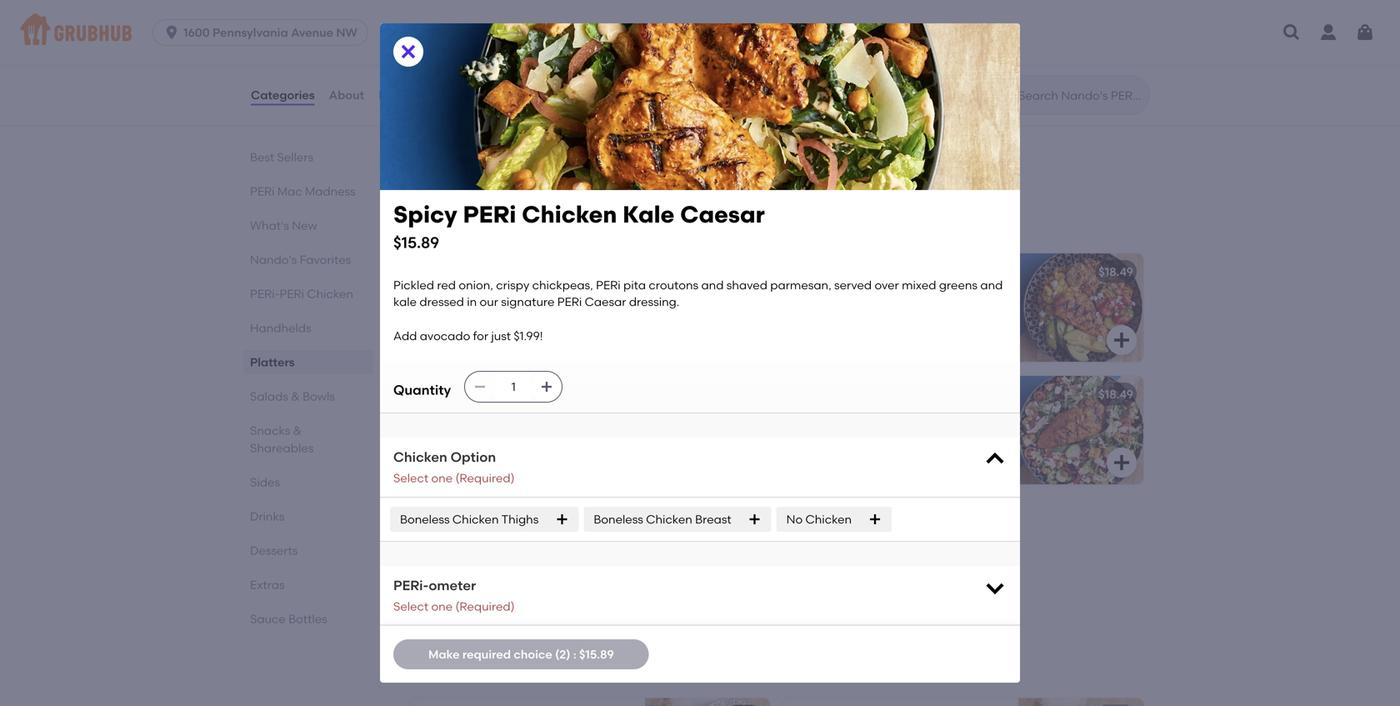 Task type: vqa. For each thing, say whether or not it's contained in the screenshot.
TEA.
no



Task type: locate. For each thing, give the bounding box(es) containing it.
0 horizontal spatial $15.89
[[393, 234, 439, 252]]

over inside pickled red onion, crispy chickpeas, peri pita croutons and shaved parmesan, served over mixed greens and kale dressed in our signature peri caesar dressing. add avocado for just $1.99!
[[875, 278, 899, 292]]

snacks & shareables prepare your taste buds for the main event with mouthwatering nibbles.
[[407, 641, 752, 677]]

$18.49 inside button
[[1099, 265, 1134, 279]]

over for croutons
[[887, 445, 911, 459]]

svg image
[[1282, 23, 1302, 43], [739, 26, 759, 46], [398, 42, 419, 62], [739, 149, 759, 169], [474, 380, 487, 394], [540, 380, 554, 394], [984, 448, 1007, 471], [1112, 453, 1132, 473], [556, 513, 569, 526], [984, 576, 1007, 599]]

in inside pickled red onion, crispy chickpeas, peri pita croutons and shaved parmesan, served over mixed greens and kale dressed in our signature peri caesar dressing. add avocado for just $1.99!
[[467, 295, 477, 309]]

one down ometer
[[431, 599, 453, 614]]

pita down salad, at the bottom of page
[[950, 428, 972, 442]]

0 horizontal spatial snacks
[[250, 424, 290, 438]]

1 vertical spatial crispy
[[822, 428, 856, 442]]

kale
[[623, 200, 675, 228], [533, 510, 558, 524]]

one inside peri-ometer select one (required)
[[431, 599, 453, 614]]

0 horizontal spatial dressed
[[420, 295, 464, 309]]

crispy down tomato
[[822, 428, 856, 442]]

one down option
[[431, 471, 453, 485]]

for left just
[[473, 329, 489, 343]]

2 vertical spatial $15.89
[[579, 647, 614, 661]]

one inside 'chicken option select one (required)'
[[431, 471, 453, 485]]

chicken left breast
[[646, 512, 693, 526]]

peri-peri wings image
[[645, 698, 770, 706]]

spicy up the pickled on the left top of the page
[[393, 200, 457, 228]]

$15.89 for make required choice (2)
[[579, 647, 614, 661]]

mixed inside tomato cucumber & onion salad, feta, crispy chickpeas, peri pita croutons served over mixed greens dressed in peri ranch.
[[914, 445, 948, 459]]

1 vertical spatial spicy
[[420, 510, 451, 524]]

(required) inside peri-ometer select one (required)
[[456, 599, 515, 614]]

served inside tomato cucumber & onion salad, feta, crispy chickpeas, peri pita croutons served over mixed greens dressed in peri ranch.
[[846, 445, 884, 459]]

spicy for spicy peri chicken kale caesar
[[420, 510, 451, 524]]

peri left ranch.
[[854, 462, 878, 476]]

search icon image
[[992, 85, 1012, 105]]

0 horizontal spatial crispy
[[496, 278, 530, 292]]

0 vertical spatial crispy
[[496, 278, 530, 292]]

red left onion,
[[437, 278, 456, 292]]

1 horizontal spatial in
[[841, 462, 851, 476]]

1 vertical spatial croutons
[[794, 445, 843, 459]]

chicken inside spicy peri chicken kale caesar $15.89
[[522, 200, 617, 228]]

1 horizontal spatial chickpeas,
[[858, 428, 919, 442]]

and
[[702, 278, 724, 292], [981, 278, 1003, 292], [420, 305, 443, 319], [511, 322, 534, 336]]

1 vertical spatial over
[[538, 305, 562, 319]]

0 horizontal spatial pita
[[624, 278, 646, 292]]

kale
[[393, 295, 417, 309]]

0 horizontal spatial salads & bowls
[[250, 389, 335, 404]]

portuguese
[[420, 322, 485, 336]]

snacks & shareables
[[250, 424, 314, 455]]

pita inside tomato cucumber & onion salad, feta, crispy chickpeas, peri pita croutons served over mixed greens dressed in peri ranch.
[[950, 428, 972, 442]]

1 boneless from the left
[[400, 512, 450, 526]]

sauce bottles
[[250, 612, 327, 626]]

boneless chicken breast
[[594, 512, 732, 526]]

select for chicken option
[[393, 471, 429, 485]]

&
[[471, 214, 485, 236], [291, 389, 300, 404], [901, 411, 910, 425], [293, 424, 302, 438], [474, 641, 488, 662]]

reviews
[[379, 88, 425, 102]]

red
[[437, 278, 456, 292], [470, 288, 489, 303]]

crispy inside tomato cucumber & onion salad, feta, crispy chickpeas, peri pita croutons served over mixed greens dressed in peri ranch.
[[822, 428, 856, 442]]

boneless
[[400, 512, 450, 526], [594, 512, 644, 526]]

greens inside pickled red onion, crispy chickpeas, peri pita croutons and shaved parmesan, served over mixed greens and kale dressed in our signature peri caesar dressing. add avocado for just $1.99!
[[939, 278, 978, 292]]

bowls up snacks & shareables
[[303, 389, 335, 404]]

spicy down 'chicken option select one (required)'
[[420, 510, 451, 524]]

$15.89 up the pickled on the left top of the page
[[393, 234, 439, 252]]

2 vertical spatial served
[[846, 445, 884, 459]]

1 vertical spatial caesar
[[585, 295, 626, 309]]

2 $18.49 from the top
[[1099, 387, 1134, 402]]

peri- inside peri-ometer select one (required)
[[393, 577, 429, 593]]

shareables up sides
[[250, 441, 314, 455]]

1 $18.49 from the top
[[1099, 265, 1134, 279]]

feta,
[[794, 428, 819, 442]]

0 vertical spatial snacks
[[250, 424, 290, 438]]

0 horizontal spatial croutons
[[649, 278, 699, 292]]

select inside peri-ometer select one (required)
[[393, 599, 429, 614]]

boneless chicken thighs
[[400, 512, 539, 526]]

peri right the grilled
[[596, 278, 621, 292]]

peri chicken rainbow bowl image
[[1019, 254, 1144, 362]]

0 vertical spatial spicy
[[393, 200, 457, 228]]

greens
[[939, 278, 978, 292], [951, 445, 990, 459]]

sauce
[[250, 612, 286, 626]]

snacks inside 'snacks & shareables prepare your taste buds for the main event with mouthwatering nibbles.'
[[407, 641, 470, 662]]

spicy peri chicken kale caesar image
[[645, 499, 770, 607]]

0 vertical spatial served
[[835, 278, 872, 292]]

0 horizontal spatial boneless
[[400, 512, 450, 526]]

1 horizontal spatial $15.89
[[579, 647, 614, 661]]

crispy
[[496, 278, 530, 292], [822, 428, 856, 442]]

boneless for boneless chicken breast
[[594, 512, 644, 526]]

spicy for spicy peri chicken kale caesar $15.89
[[393, 200, 457, 228]]

0 vertical spatial bowls
[[489, 214, 541, 236]]

1 vertical spatial for
[[525, 665, 538, 677]]

(required) down ometer
[[456, 599, 515, 614]]

served
[[835, 278, 872, 292], [497, 305, 535, 319], [846, 445, 884, 459]]

croutons inside tomato cucumber & onion salad, feta, crispy chickpeas, peri pita croutons served over mixed greens dressed in peri ranch.
[[794, 445, 843, 459]]

1 horizontal spatial dressed
[[794, 462, 838, 476]]

1 horizontal spatial crispy
[[822, 428, 856, 442]]

0 vertical spatial salads
[[407, 214, 467, 236]]

snacks inside snacks & shareables
[[250, 424, 290, 438]]

over inside tomato cucumber & onion salad, feta, crispy chickpeas, peri pita croutons served over mixed greens dressed in peri ranch.
[[887, 445, 911, 459]]

2 vertical spatial over
[[887, 445, 911, 459]]

red for roasted
[[470, 288, 489, 303]]

$15.89 left "no"
[[726, 510, 760, 524]]

shareables inside 'snacks & shareables prepare your taste buds for the main event with mouthwatering nibbles.'
[[492, 641, 591, 662]]

0 horizontal spatial for
[[473, 329, 489, 343]]

$15.89
[[393, 234, 439, 252], [726, 510, 760, 524], [579, 647, 614, 661]]

caesar up shaved
[[680, 200, 765, 228]]

0 horizontal spatial salads
[[250, 389, 288, 404]]

1 horizontal spatial red
[[470, 288, 489, 303]]

handhelds
[[250, 321, 311, 335]]

peri down nando's favorites
[[280, 287, 304, 301]]

0 vertical spatial croutons
[[649, 278, 699, 292]]

1 horizontal spatial pita
[[950, 428, 972, 442]]

0 vertical spatial $18.49
[[1099, 265, 1134, 279]]

roasted red peppers, grilled corn and hummus served over portuguese rice and arugula. button
[[410, 254, 770, 362]]

prepare
[[407, 665, 446, 677]]

0 vertical spatial shareables
[[250, 441, 314, 455]]

wings
[[488, 83, 524, 97]]

0 vertical spatial select
[[393, 471, 429, 485]]

shareables for snacks & shareables prepare your taste buds for the main event with mouthwatering nibbles.
[[492, 641, 591, 662]]

1 vertical spatial served
[[497, 305, 535, 319]]

chicken left option
[[393, 449, 447, 465]]

0 vertical spatial dressed
[[420, 295, 464, 309]]

1600 pennsylvania avenue nw button
[[153, 19, 375, 46]]

(required)
[[456, 471, 515, 485], [456, 599, 515, 614]]

$18.49 for peri ranch crunch salad image
[[1099, 387, 1134, 402]]

quantity
[[393, 382, 451, 398]]

onion
[[913, 411, 944, 425]]

0 vertical spatial in
[[467, 295, 477, 309]]

1 vertical spatial (required)
[[456, 599, 515, 614]]

chickpeas, up signature
[[532, 278, 593, 292]]

snacks
[[250, 424, 290, 438], [407, 641, 470, 662]]

1 horizontal spatial snacks
[[407, 641, 470, 662]]

1 vertical spatial mixed
[[914, 445, 948, 459]]

1 vertical spatial dressed
[[794, 462, 838, 476]]

over inside roasted red peppers, grilled corn and hummus served over portuguese rice and arugula.
[[538, 305, 562, 319]]

1 horizontal spatial boneless
[[594, 512, 644, 526]]

0 horizontal spatial in
[[467, 295, 477, 309]]

(required) inside 'chicken option select one (required)'
[[456, 471, 515, 485]]

1 horizontal spatial peri-
[[393, 577, 429, 593]]

0 horizontal spatial peri-
[[250, 287, 280, 301]]

1 horizontal spatial for
[[525, 665, 538, 677]]

red for pickled
[[437, 278, 456, 292]]

onion,
[[459, 278, 493, 292]]

kale for spicy peri chicken kale caesar $15.89
[[623, 200, 675, 228]]

croutons up "dressing."
[[649, 278, 699, 292]]

snacks for snacks & shareables
[[250, 424, 290, 438]]

pickled
[[393, 278, 434, 292]]

select
[[393, 471, 429, 485], [393, 599, 429, 614]]

1 vertical spatial salads & bowls
[[250, 389, 335, 404]]

spicy inside spicy peri chicken kale caesar $15.89
[[393, 200, 457, 228]]

1 vertical spatial peri-
[[393, 577, 429, 593]]

$15.89 inside spicy peri chicken kale caesar $15.89
[[393, 234, 439, 252]]

0 horizontal spatial shareables
[[250, 441, 314, 455]]

kale for spicy peri chicken kale caesar
[[533, 510, 558, 524]]

bowls
[[489, 214, 541, 236], [303, 389, 335, 404]]

for inside 'snacks & shareables prepare your taste buds for the main event with mouthwatering nibbles.'
[[525, 665, 538, 677]]

1 vertical spatial $15.89
[[726, 510, 760, 524]]

1 vertical spatial bowls
[[303, 389, 335, 404]]

peri
[[420, 83, 446, 97], [250, 184, 275, 198], [463, 200, 516, 228], [596, 278, 621, 292], [280, 287, 304, 301], [558, 295, 582, 309], [922, 428, 947, 442], [854, 462, 878, 476], [454, 510, 480, 524]]

1 vertical spatial chickpeas,
[[858, 428, 919, 442]]

0 vertical spatial kale
[[623, 200, 675, 228]]

1 horizontal spatial croutons
[[794, 445, 843, 459]]

1 (required) from the top
[[456, 471, 515, 485]]

0 vertical spatial caesar
[[680, 200, 765, 228]]

svg image
[[1356, 23, 1376, 43], [163, 24, 180, 41], [1112, 330, 1132, 350], [748, 513, 762, 526], [869, 513, 882, 526]]

0 vertical spatial peri-
[[250, 287, 280, 301]]

tomato cucumber & onion salad, feta, crispy chickpeas, peri pita croutons served over mixed greens dressed in peri ranch.
[[794, 411, 990, 476]]

parmesan,
[[771, 278, 832, 292]]

salads & bowls down platters
[[250, 389, 335, 404]]

greens inside tomato cucumber & onion salad, feta, crispy chickpeas, peri pita croutons served over mixed greens dressed in peri ranch.
[[951, 445, 990, 459]]

kale inside spicy peri chicken kale caesar $15.89
[[623, 200, 675, 228]]

rainbow vegetarian bowl
[[420, 387, 567, 402]]

make
[[428, 647, 460, 661]]

chicken down option
[[483, 510, 530, 524]]

peri-ometer select one (required)
[[393, 577, 515, 614]]

snacks for snacks & shareables prepare your taste buds for the main event with mouthwatering nibbles.
[[407, 641, 470, 662]]

2 select from the top
[[393, 599, 429, 614]]

chicken up the grilled
[[522, 200, 617, 228]]

mixed inside pickled red onion, crispy chickpeas, peri pita croutons and shaved parmesan, served over mixed greens and kale dressed in our signature peri caesar dressing. add avocado for just $1.99!
[[902, 278, 937, 292]]

select up boneless chicken thighs in the left of the page
[[393, 471, 429, 485]]

2 one from the top
[[431, 599, 453, 614]]

0 vertical spatial for
[[473, 329, 489, 343]]

caesar
[[680, 200, 765, 228], [585, 295, 626, 309], [561, 510, 603, 524]]

caesar right the thighs
[[561, 510, 603, 524]]

snacks up prepare
[[407, 641, 470, 662]]

in left ranch.
[[841, 462, 851, 476]]

peri up onion,
[[463, 200, 516, 228]]

caesar for spicy peri chicken kale caesar
[[561, 510, 603, 524]]

1 horizontal spatial salads & bowls
[[407, 214, 541, 236]]

categories
[[251, 88, 315, 102]]

$1.99!
[[514, 329, 543, 343]]

1 vertical spatial select
[[393, 599, 429, 614]]

shareables
[[250, 441, 314, 455], [492, 641, 591, 662]]

chicken right "no"
[[806, 512, 852, 526]]

crispy up signature
[[496, 278, 530, 292]]

0 horizontal spatial chickpeas,
[[532, 278, 593, 292]]

dressed down feta,
[[794, 462, 838, 476]]

served inside pickled red onion, crispy chickpeas, peri pita croutons and shaved parmesan, served over mixed greens and kale dressed in our signature peri caesar dressing. add avocado for just $1.99!
[[835, 278, 872, 292]]

one for peri-
[[431, 599, 453, 614]]

peri- for ometer
[[393, 577, 429, 593]]

(required) down option
[[456, 471, 515, 485]]

spicy peri chicken kale caesar
[[420, 510, 603, 524]]

1 vertical spatial $18.49
[[1099, 387, 1134, 402]]

1 horizontal spatial kale
[[623, 200, 675, 228]]

chickpeas, inside pickled red onion, crispy chickpeas, peri pita croutons and shaved parmesan, served over mixed greens and kale dressed in our signature peri caesar dressing. add avocado for just $1.99!
[[532, 278, 593, 292]]

2 horizontal spatial $15.89
[[726, 510, 760, 524]]

dressed
[[420, 295, 464, 309], [794, 462, 838, 476]]

roasted red peppers, grilled corn and hummus served over portuguese rice and arugula.
[[420, 288, 608, 336]]

0 horizontal spatial red
[[437, 278, 456, 292]]

served down cucumber
[[846, 445, 884, 459]]

0 vertical spatial greens
[[939, 278, 978, 292]]

croutons down feta,
[[794, 445, 843, 459]]

greens for pickled red onion, crispy chickpeas, peri pita croutons and shaved parmesan, served over mixed greens and kale dressed in our signature peri caesar dressing. add avocado for just $1.99!
[[939, 278, 978, 292]]

thighs
[[502, 512, 539, 526]]

0 vertical spatial mixed
[[902, 278, 937, 292]]

peri-
[[250, 287, 280, 301], [393, 577, 429, 593]]

svg image inside 1600 pennsylvania avenue nw button
[[163, 24, 180, 41]]

0 horizontal spatial bowls
[[303, 389, 335, 404]]

(24)
[[526, 83, 549, 97]]

salads & bowls up onion,
[[407, 214, 541, 236]]

1 vertical spatial pita
[[950, 428, 972, 442]]

one
[[431, 471, 453, 485], [431, 599, 453, 614]]

peri up "arugula."
[[558, 295, 582, 309]]

peri- up make
[[393, 577, 429, 593]]

peri inside spicy peri chicken kale caesar $15.89
[[463, 200, 516, 228]]

main navigation navigation
[[0, 0, 1401, 65]]

1 vertical spatial kale
[[533, 510, 558, 524]]

2 boneless from the left
[[594, 512, 644, 526]]

red inside pickled red onion, crispy chickpeas, peri pita croutons and shaved parmesan, served over mixed greens and kale dressed in our signature peri caesar dressing. add avocado for just $1.99!
[[437, 278, 456, 292]]

0 vertical spatial (required)
[[456, 471, 515, 485]]

$15.89 up the event
[[579, 647, 614, 661]]

1600
[[184, 25, 210, 40]]

1 select from the top
[[393, 471, 429, 485]]

1 vertical spatial one
[[431, 599, 453, 614]]

1 vertical spatial shareables
[[492, 641, 591, 662]]

1 horizontal spatial shareables
[[492, 641, 591, 662]]

dressed up portuguese
[[420, 295, 464, 309]]

buds
[[499, 665, 522, 677]]

in left our at the top of the page
[[467, 295, 477, 309]]

caesar inside spicy peri chicken kale caesar $15.89
[[680, 200, 765, 228]]

pickled red onion, crispy chickpeas, peri pita croutons and shaved parmesan, served over mixed greens and kale dressed in our signature peri caesar dressing. add avocado for just $1.99!
[[393, 278, 1006, 343]]

0 vertical spatial pita
[[624, 278, 646, 292]]

0 vertical spatial $15.89
[[393, 234, 439, 252]]

caesar right the grilled
[[585, 295, 626, 309]]

madness
[[305, 184, 356, 198]]

red inside roasted red peppers, grilled corn and hummus served over portuguese rice and arugula.
[[470, 288, 489, 303]]

snacks up sides
[[250, 424, 290, 438]]

salads down platters
[[250, 389, 288, 404]]

$18.49
[[1099, 265, 1134, 279], [1099, 387, 1134, 402]]

arugula.
[[537, 322, 584, 336]]

shaved
[[727, 278, 768, 292]]

select inside 'chicken option select one (required)'
[[393, 471, 429, 485]]

2 (required) from the top
[[456, 599, 515, 614]]

0 vertical spatial chickpeas,
[[532, 278, 593, 292]]

0 vertical spatial over
[[875, 278, 899, 292]]

served down peppers,
[[497, 305, 535, 319]]

1 one from the top
[[431, 471, 453, 485]]

served right parmesan, at the right of page
[[835, 278, 872, 292]]

bowls up peppers,
[[489, 214, 541, 236]]

1 vertical spatial snacks
[[407, 641, 470, 662]]

1 vertical spatial in
[[841, 462, 851, 476]]

chickpeas, down cucumber
[[858, 428, 919, 442]]

salads up the pickled on the left top of the page
[[407, 214, 467, 236]]

2 vertical spatial caesar
[[561, 510, 603, 524]]

wing & chip platter image
[[645, 0, 770, 58]]

halloumi sticks and chilli jam image
[[1019, 698, 1144, 706]]

peri- down the nando's
[[250, 287, 280, 301]]

pita up "dressing."
[[624, 278, 646, 292]]

svg image inside main navigation navigation
[[1282, 23, 1302, 43]]

chickpeas,
[[532, 278, 593, 292], [858, 428, 919, 442]]

for
[[473, 329, 489, 343], [525, 665, 538, 677]]

croutons
[[649, 278, 699, 292], [794, 445, 843, 459]]

greens for tomato cucumber & onion salad, feta, crispy chickpeas, peri pita croutons served over mixed greens dressed in peri ranch.
[[951, 445, 990, 459]]

1 vertical spatial greens
[[951, 445, 990, 459]]

mixed for pickled red onion, crispy chickpeas, peri pita croutons and shaved parmesan, served over mixed greens and kale dressed in our signature peri caesar dressing. add avocado for just $1.99!
[[902, 278, 937, 292]]

shareables up "the"
[[492, 641, 591, 662]]

chicken inside 'chicken option select one (required)'
[[393, 449, 447, 465]]

0 horizontal spatial kale
[[533, 510, 558, 524]]

spicy peri chicken kale caesar $15.89
[[393, 200, 765, 252]]

select up make
[[393, 599, 429, 614]]

& inside 'snacks & shareables prepare your taste buds for the main event with mouthwatering nibbles.'
[[474, 641, 488, 662]]

0 vertical spatial one
[[431, 471, 453, 485]]

for down choice
[[525, 665, 538, 677]]

served for croutons
[[846, 445, 884, 459]]

1600 pennsylvania avenue nw
[[184, 25, 358, 40]]

red up hummus
[[470, 288, 489, 303]]

new
[[292, 218, 317, 233]]



Task type: describe. For each thing, give the bounding box(es) containing it.
peri left mac
[[250, 184, 275, 198]]

taste
[[471, 665, 496, 677]]

$18.49 button
[[784, 254, 1144, 362]]

nando's
[[250, 253, 297, 267]]

caesar inside pickled red onion, crispy chickpeas, peri pita croutons and shaved parmesan, served over mixed greens and kale dressed in our signature peri caesar dressing. add avocado for just $1.99!
[[585, 295, 626, 309]]

option
[[451, 449, 496, 465]]

main
[[559, 665, 583, 677]]

& inside snacks & shareables
[[293, 424, 302, 438]]

chickpeas, inside tomato cucumber & onion salad, feta, crispy chickpeas, peri pita croutons served over mixed greens dressed in peri ranch.
[[858, 428, 919, 442]]

hummus
[[445, 305, 495, 319]]

your
[[448, 665, 469, 677]]

peri down 'chicken option select one (required)'
[[454, 510, 480, 524]]

dressing.
[[629, 295, 680, 309]]

served for parmesan,
[[835, 278, 872, 292]]

peri down onion
[[922, 428, 947, 442]]

(2)
[[555, 647, 571, 661]]

rice
[[487, 322, 509, 336]]

peri ranch crunch salad image
[[1019, 376, 1144, 484]]

bowl
[[540, 387, 567, 402]]

mouthwatering
[[638, 665, 713, 677]]

sellers
[[277, 150, 314, 164]]

select for peri-ometer
[[393, 599, 429, 614]]

0 vertical spatial salads & bowls
[[407, 214, 541, 236]]

(required) for peri-ometer
[[456, 599, 515, 614]]

1 vertical spatial salads
[[250, 389, 288, 404]]

about
[[329, 88, 364, 102]]

event
[[586, 665, 613, 677]]

categories button
[[250, 65, 316, 125]]

ranch.
[[881, 462, 917, 476]]

what's new
[[250, 218, 317, 233]]

dressed inside pickled red onion, crispy chickpeas, peri pita croutons and shaved parmesan, served over mixed greens and kale dressed in our signature peri caesar dressing. add avocado for just $1.99!
[[420, 295, 464, 309]]

pennsylvania
[[213, 25, 288, 40]]

rainbow vegetarian bowl button
[[410, 376, 770, 484]]

honey
[[449, 83, 485, 97]]

1 horizontal spatial salads
[[407, 214, 467, 236]]

boneless for boneless chicken thighs
[[400, 512, 450, 526]]

peri mac madness
[[250, 184, 356, 198]]

chicken option select one (required)
[[393, 449, 515, 485]]

no chicken
[[787, 512, 852, 526]]

avocado
[[420, 329, 470, 343]]

grilled
[[544, 288, 579, 303]]

peri honey wings (24)
[[420, 83, 549, 97]]

mac
[[278, 184, 302, 198]]

signature
[[501, 295, 555, 309]]

best
[[250, 150, 274, 164]]

drinks
[[250, 509, 285, 524]]

(required) for chicken option
[[456, 471, 515, 485]]

1 horizontal spatial bowls
[[489, 214, 541, 236]]

what's
[[250, 218, 289, 233]]

cucumber
[[840, 411, 898, 425]]

Input item quantity number field
[[495, 372, 532, 402]]

$29.59
[[724, 83, 760, 97]]

chicken down 'favorites'
[[307, 287, 353, 301]]

in inside tomato cucumber & onion salad, feta, crispy chickpeas, peri pita croutons served over mixed greens dressed in peri ranch.
[[841, 462, 851, 476]]

vegetarian
[[473, 387, 537, 402]]

sides
[[250, 475, 280, 489]]

roasted
[[420, 288, 467, 303]]

salad,
[[947, 411, 981, 425]]

choice
[[514, 647, 553, 661]]

with
[[615, 665, 636, 677]]

peri left 'honey'
[[420, 83, 446, 97]]

peri honey wings (24) image
[[645, 72, 770, 180]]

extras
[[250, 578, 285, 592]]

:
[[573, 647, 577, 661]]

peri-peri chicken
[[250, 287, 353, 301]]

& inside tomato cucumber & onion salad, feta, crispy chickpeas, peri pita croutons served over mixed greens dressed in peri ranch.
[[901, 411, 910, 425]]

crispy inside pickled red onion, crispy chickpeas, peri pita croutons and shaved parmesan, served over mixed greens and kale dressed in our signature peri caesar dressing. add avocado for just $1.99!
[[496, 278, 530, 292]]

peppers,
[[492, 288, 541, 303]]

avenue
[[291, 25, 333, 40]]

reviews button
[[378, 65, 426, 125]]

shareables for snacks & shareables
[[250, 441, 314, 455]]

peri- for peri
[[250, 287, 280, 301]]

$18.49 for peri chicken rainbow bowl image
[[1099, 265, 1134, 279]]

mixed for tomato cucumber & onion salad, feta, crispy chickpeas, peri pita croutons served over mixed greens dressed in peri ranch.
[[914, 445, 948, 459]]

over for parmesan,
[[875, 278, 899, 292]]

no
[[787, 512, 803, 526]]

$15.89 for spicy peri chicken kale caesar
[[393, 234, 439, 252]]

Search Nando's PERi-PERi Chicken search field
[[1017, 88, 1145, 103]]

required
[[463, 647, 511, 661]]

rainbow
[[420, 387, 471, 402]]

served inside roasted red peppers, grilled corn and hummus served over portuguese rice and arugula.
[[497, 305, 535, 319]]

croutons inside pickled red onion, crispy chickpeas, peri pita croutons and shaved parmesan, served over mixed greens and kale dressed in our signature peri caesar dressing. add avocado for just $1.99!
[[649, 278, 699, 292]]

chicken left the thighs
[[453, 512, 499, 526]]

desserts
[[250, 544, 298, 558]]

the
[[540, 665, 556, 677]]

tomato
[[794, 411, 837, 425]]

just
[[491, 329, 511, 343]]

pita inside pickled red onion, crispy chickpeas, peri pita croutons and shaved parmesan, served over mixed greens and kale dressed in our signature peri caesar dressing. add avocado for just $1.99!
[[624, 278, 646, 292]]

add
[[393, 329, 417, 343]]

platters
[[250, 355, 295, 369]]

ometer
[[429, 577, 476, 593]]

for inside pickled red onion, crispy chickpeas, peri pita croutons and shaved parmesan, served over mixed greens and kale dressed in our signature peri caesar dressing. add avocado for just $1.99!
[[473, 329, 489, 343]]

family platter image
[[1019, 0, 1144, 58]]

about button
[[328, 65, 365, 125]]

caesar for spicy peri chicken kale caesar $15.89
[[680, 200, 765, 228]]

corn
[[582, 288, 608, 303]]

nando's favorites
[[250, 253, 351, 267]]

our
[[480, 295, 498, 309]]

nibbles.
[[715, 665, 752, 677]]

best sellers
[[250, 150, 314, 164]]

peri peri chicken bowl image
[[645, 254, 770, 362]]

make required choice (2) : $15.89
[[428, 647, 614, 661]]

nw
[[336, 25, 358, 40]]

favorites
[[300, 253, 351, 267]]

bottles
[[289, 612, 327, 626]]

rainbow vegetarian bowl image
[[645, 376, 770, 484]]

breast
[[695, 512, 732, 526]]

dressed inside tomato cucumber & onion salad, feta, crispy chickpeas, peri pita croutons served over mixed greens dressed in peri ranch.
[[794, 462, 838, 476]]

one for chicken
[[431, 471, 453, 485]]



